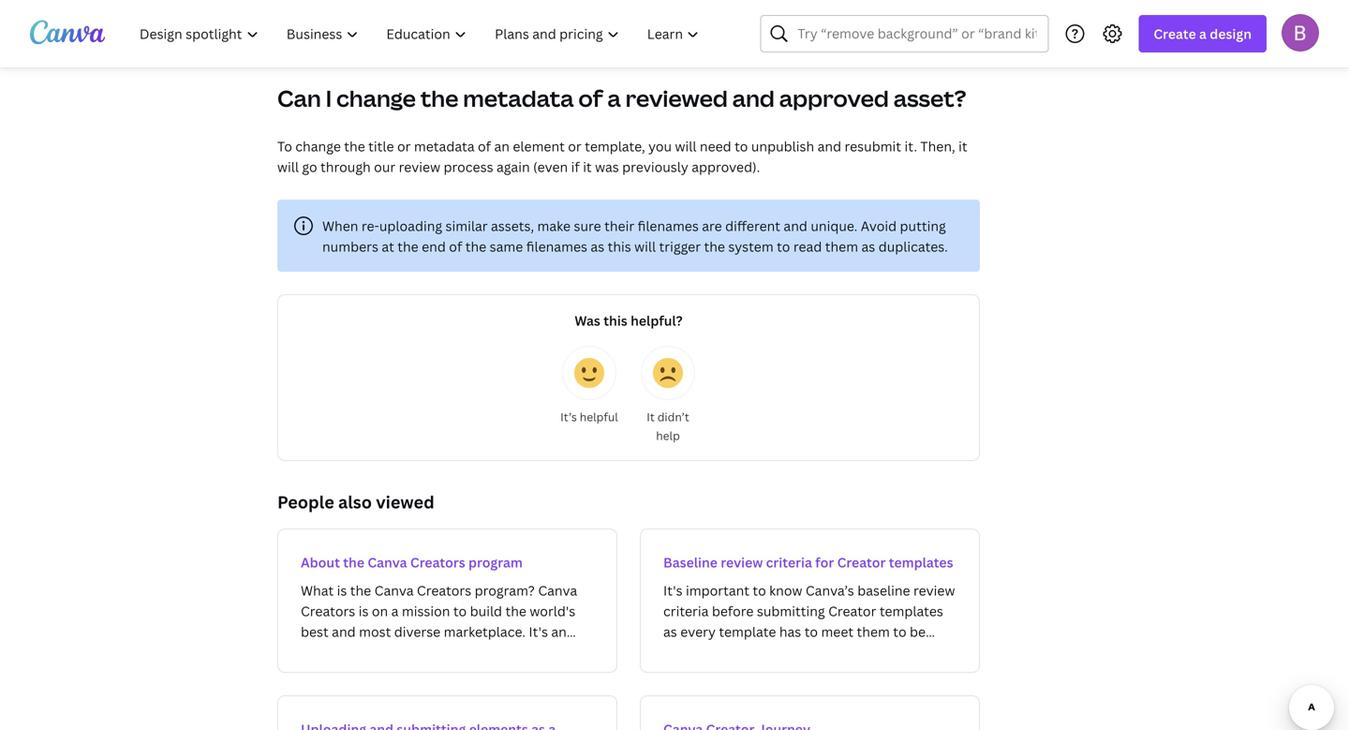Task type: describe. For each thing, give the bounding box(es) containing it.
1 vertical spatial filenames
[[526, 238, 588, 255]]

you
[[649, 137, 672, 155]]

numbers
[[322, 238, 379, 255]]

🙂 image
[[574, 358, 604, 388]]

duplicates.
[[879, 238, 948, 255]]

it
[[647, 409, 655, 425]]

people
[[277, 491, 334, 514]]

the down top level navigation element
[[421, 83, 459, 113]]

the down similar on the left of page
[[466, 238, 487, 255]]

i
[[326, 83, 332, 113]]

2 horizontal spatial will
[[675, 137, 697, 155]]

1 vertical spatial it
[[583, 158, 592, 176]]

will inside the when re-uploading similar assets, make sure their filenames are different and unique. avoid putting numbers at the end of the same filenames as this will trigger the system to read them as duplicates.
[[635, 238, 656, 255]]

trigger
[[659, 238, 701, 255]]

again
[[497, 158, 530, 176]]

(even
[[533, 158, 568, 176]]

assets,
[[491, 217, 534, 235]]

creators
[[410, 553, 465, 571]]

canva
[[368, 553, 407, 571]]

previously
[[622, 158, 689, 176]]

to inside the to change the title or metadata of an element or template, you will need to unpublish and resubmit it. then, it will go through our review process again (even if it was previously approved).
[[735, 137, 748, 155]]

1 as from the left
[[591, 238, 605, 255]]

baseline review criteria for creator templates
[[663, 553, 954, 571]]

1 vertical spatial will
[[277, 158, 299, 176]]

0 vertical spatial metadata
[[463, 83, 574, 113]]

was this helpful?
[[575, 312, 683, 329]]

0 horizontal spatial a
[[608, 83, 621, 113]]

putting
[[900, 217, 946, 235]]

reviewed
[[626, 83, 728, 113]]

resubmit
[[845, 137, 902, 155]]

about the canva creators program
[[301, 553, 523, 571]]

change inside the to change the title or metadata of an element or template, you will need to unpublish and resubmit it. then, it will go through our review process again (even if it was previously approved).
[[295, 137, 341, 155]]

criteria
[[766, 553, 812, 571]]

when
[[322, 217, 358, 235]]

people also viewed
[[277, 491, 435, 514]]

baseline review criteria for creator templates link
[[640, 529, 980, 673]]

different
[[725, 217, 781, 235]]

the inside about the canva creators program link
[[343, 553, 365, 571]]

the down are
[[704, 238, 725, 255]]

to inside the when re-uploading similar assets, make sure their filenames are different and unique. avoid putting numbers at the end of the same filenames as this will trigger the system to read them as duplicates.
[[777, 238, 790, 255]]

top level navigation element
[[127, 15, 715, 52]]

approved).
[[692, 158, 760, 176]]

then,
[[921, 137, 956, 155]]

it didn't help
[[647, 409, 689, 443]]

make
[[537, 217, 571, 235]]

their
[[605, 217, 635, 235]]

asset?
[[894, 83, 967, 113]]

0 vertical spatial it
[[959, 137, 968, 155]]

same
[[490, 238, 523, 255]]

metadata inside the to change the title or metadata of an element or template, you will need to unpublish and resubmit it. then, it will go through our review process again (even if it was previously approved).
[[414, 137, 475, 155]]

review inside the to change the title or metadata of an element or template, you will need to unpublish and resubmit it. then, it will go through our review process again (even if it was previously approved).
[[399, 158, 441, 176]]

a inside dropdown button
[[1200, 25, 1207, 43]]

program
[[469, 553, 523, 571]]

help
[[656, 428, 680, 443]]

unique.
[[811, 217, 858, 235]]

it.
[[905, 137, 917, 155]]

are
[[702, 217, 722, 235]]

process
[[444, 158, 493, 176]]

element
[[513, 137, 565, 155]]

uploading
[[379, 217, 442, 235]]

similar
[[446, 217, 488, 235]]

re-
[[362, 217, 379, 235]]

and inside the to change the title or metadata of an element or template, you will need to unpublish and resubmit it. then, it will go through our review process again (even if it was previously approved).
[[818, 137, 842, 155]]

at
[[382, 238, 394, 255]]

was
[[595, 158, 619, 176]]

helpful
[[580, 409, 618, 425]]



Task type: vqa. For each thing, say whether or not it's contained in the screenshot.
different
yes



Task type: locate. For each thing, give the bounding box(es) containing it.
0 horizontal spatial of
[[449, 238, 462, 255]]

title
[[368, 137, 394, 155]]

Try "remove background" or "brand kit" search field
[[798, 16, 1037, 52]]

it's helpful
[[561, 409, 618, 425]]

1 horizontal spatial as
[[862, 238, 876, 255]]

filenames up trigger at the top of the page
[[638, 217, 699, 235]]

1 vertical spatial a
[[608, 83, 621, 113]]

1 or from the left
[[397, 137, 411, 155]]

filenames down make
[[526, 238, 588, 255]]

an
[[494, 137, 510, 155]]

0 vertical spatial of
[[579, 83, 603, 113]]

and inside the when re-uploading similar assets, make sure their filenames are different and unique. avoid putting numbers at the end of the same filenames as this will trigger the system to read them as duplicates.
[[784, 217, 808, 235]]

it right if
[[583, 158, 592, 176]]

1 horizontal spatial and
[[784, 217, 808, 235]]

review right our
[[399, 158, 441, 176]]

it
[[959, 137, 968, 155], [583, 158, 592, 176]]

1 vertical spatial of
[[478, 137, 491, 155]]

1 horizontal spatial filenames
[[638, 217, 699, 235]]

about the canva creators program link
[[277, 529, 618, 673]]

1 horizontal spatial review
[[721, 553, 763, 571]]

metadata up an
[[463, 83, 574, 113]]

as down 'avoid'
[[862, 238, 876, 255]]

the
[[421, 83, 459, 113], [344, 137, 365, 155], [398, 238, 419, 255], [466, 238, 487, 255], [704, 238, 725, 255], [343, 553, 365, 571]]

0 vertical spatial and
[[733, 83, 775, 113]]

them
[[825, 238, 858, 255]]

0 horizontal spatial to
[[735, 137, 748, 155]]

0 vertical spatial review
[[399, 158, 441, 176]]

of inside the to change the title or metadata of an element or template, you will need to unpublish and resubmit it. then, it will go through our review process again (even if it was previously approved).
[[478, 137, 491, 155]]

create a design button
[[1139, 15, 1267, 52]]

0 horizontal spatial or
[[397, 137, 411, 155]]

and
[[733, 83, 775, 113], [818, 137, 842, 155], [784, 217, 808, 235]]

to
[[277, 137, 292, 155]]

if
[[571, 158, 580, 176]]

unpublish
[[751, 137, 815, 155]]

this right was
[[604, 312, 628, 329]]

change
[[336, 83, 416, 113], [295, 137, 341, 155]]

2 as from the left
[[862, 238, 876, 255]]

it right then,
[[959, 137, 968, 155]]

as
[[591, 238, 605, 255], [862, 238, 876, 255]]

template,
[[585, 137, 645, 155]]

0 vertical spatial will
[[675, 137, 697, 155]]

and up read
[[784, 217, 808, 235]]

of up template,
[[579, 83, 603, 113]]

through
[[321, 158, 371, 176]]

to change the title or metadata of an element or template, you will need to unpublish and resubmit it. then, it will go through our review process again (even if it was previously approved).
[[277, 137, 968, 176]]

this inside the when re-uploading similar assets, make sure their filenames are different and unique. avoid putting numbers at the end of the same filenames as this will trigger the system to read them as duplicates.
[[608, 238, 631, 255]]

review
[[399, 158, 441, 176], [721, 553, 763, 571]]

didn't
[[658, 409, 689, 425]]

read
[[794, 238, 822, 255]]

0 horizontal spatial will
[[277, 158, 299, 176]]

0 vertical spatial filenames
[[638, 217, 699, 235]]

2 or from the left
[[568, 137, 582, 155]]

create a design
[[1154, 25, 1252, 43]]

design
[[1210, 25, 1252, 43]]

can
[[277, 83, 321, 113]]

will down to
[[277, 158, 299, 176]]

1 horizontal spatial or
[[568, 137, 582, 155]]

1 vertical spatial metadata
[[414, 137, 475, 155]]

or right title
[[397, 137, 411, 155]]

it's
[[561, 409, 577, 425]]

0 horizontal spatial as
[[591, 238, 605, 255]]

helpful?
[[631, 312, 683, 329]]

1 horizontal spatial it
[[959, 137, 968, 155]]

2 vertical spatial of
[[449, 238, 462, 255]]

our
[[374, 158, 396, 176]]

0 horizontal spatial filenames
[[526, 238, 588, 255]]

metadata
[[463, 83, 574, 113], [414, 137, 475, 155]]

baseline
[[663, 553, 718, 571]]

of
[[579, 83, 603, 113], [478, 137, 491, 155], [449, 238, 462, 255]]

1 vertical spatial and
[[818, 137, 842, 155]]

system
[[728, 238, 774, 255]]

1 vertical spatial change
[[295, 137, 341, 155]]

the right about
[[343, 553, 365, 571]]

0 horizontal spatial and
[[733, 83, 775, 113]]

1 horizontal spatial will
[[635, 238, 656, 255]]

😔 image
[[653, 358, 683, 388]]

1 horizontal spatial of
[[478, 137, 491, 155]]

0 horizontal spatial review
[[399, 158, 441, 176]]

0 vertical spatial change
[[336, 83, 416, 113]]

when re-uploading similar assets, make sure their filenames are different and unique. avoid putting numbers at the end of the same filenames as this will trigger the system to read them as duplicates.
[[322, 217, 948, 255]]

2 horizontal spatial of
[[579, 83, 603, 113]]

end
[[422, 238, 446, 255]]

of right end
[[449, 238, 462, 255]]

the up through
[[344, 137, 365, 155]]

need
[[700, 137, 732, 155]]

a
[[1200, 25, 1207, 43], [608, 83, 621, 113]]

2 horizontal spatial and
[[818, 137, 842, 155]]

and up unpublish at right top
[[733, 83, 775, 113]]

the right "at"
[[398, 238, 419, 255]]

metadata up process
[[414, 137, 475, 155]]

sure
[[574, 217, 601, 235]]

0 vertical spatial this
[[608, 238, 631, 255]]

2 vertical spatial will
[[635, 238, 656, 255]]

will down "their"
[[635, 238, 656, 255]]

or
[[397, 137, 411, 155], [568, 137, 582, 155]]

avoid
[[861, 217, 897, 235]]

viewed
[[376, 491, 435, 514]]

for
[[816, 553, 834, 571]]

change up go
[[295, 137, 341, 155]]

1 vertical spatial this
[[604, 312, 628, 329]]

of inside the when re-uploading similar assets, make sure their filenames are different and unique. avoid putting numbers at the end of the same filenames as this will trigger the system to read them as duplicates.
[[449, 238, 462, 255]]

1 vertical spatial review
[[721, 553, 763, 571]]

review left the criteria
[[721, 553, 763, 571]]

approved
[[779, 83, 889, 113]]

create
[[1154, 25, 1196, 43]]

as down sure
[[591, 238, 605, 255]]

0 vertical spatial a
[[1200, 25, 1207, 43]]

change right the i
[[336, 83, 416, 113]]

also
[[338, 491, 372, 514]]

this down "their"
[[608, 238, 631, 255]]

to left read
[[777, 238, 790, 255]]

to
[[735, 137, 748, 155], [777, 238, 790, 255]]

1 horizontal spatial a
[[1200, 25, 1207, 43]]

a left design
[[1200, 25, 1207, 43]]

go
[[302, 158, 317, 176]]

or up if
[[568, 137, 582, 155]]

a up template,
[[608, 83, 621, 113]]

bob builder image
[[1282, 14, 1319, 51]]

to right 'need'
[[735, 137, 748, 155]]

and left resubmit
[[818, 137, 842, 155]]

templates
[[889, 553, 954, 571]]

1 horizontal spatial to
[[777, 238, 790, 255]]

can i change the metadata of a reviewed and approved asset?
[[277, 83, 967, 113]]

will right 'you'
[[675, 137, 697, 155]]

of left an
[[478, 137, 491, 155]]

was
[[575, 312, 601, 329]]

2 vertical spatial and
[[784, 217, 808, 235]]

will
[[675, 137, 697, 155], [277, 158, 299, 176], [635, 238, 656, 255]]

the inside the to change the title or metadata of an element or template, you will need to unpublish and resubmit it. then, it will go through our review process again (even if it was previously approved).
[[344, 137, 365, 155]]

this
[[608, 238, 631, 255], [604, 312, 628, 329]]

filenames
[[638, 217, 699, 235], [526, 238, 588, 255]]

0 vertical spatial to
[[735, 137, 748, 155]]

creator
[[837, 553, 886, 571]]

1 vertical spatial to
[[777, 238, 790, 255]]

about
[[301, 553, 340, 571]]

0 horizontal spatial it
[[583, 158, 592, 176]]



